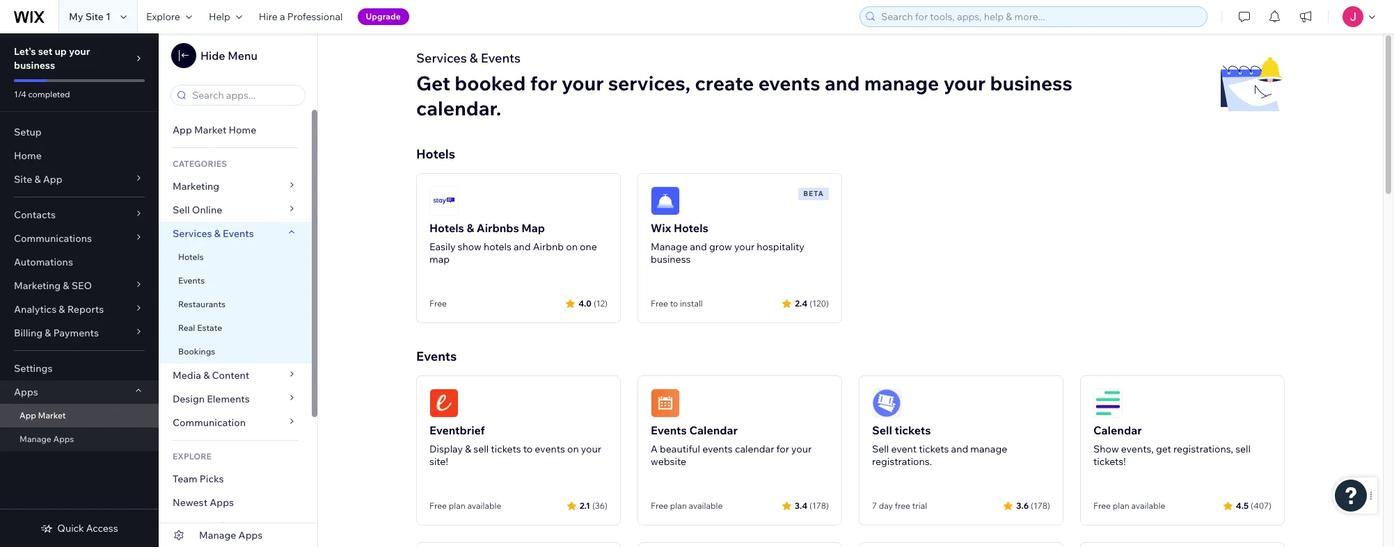 Task type: describe. For each thing, give the bounding box(es) containing it.
contacts button
[[0, 203, 159, 227]]

hotels & airbnbs map easily show hotels and airbnb on one map
[[430, 221, 597, 266]]

setup link
[[0, 120, 159, 144]]

media & content
[[173, 370, 249, 382]]

4.5 (407)
[[1236, 501, 1272, 511]]

services & events
[[173, 228, 254, 240]]

events calendar a beautiful events calendar for your website
[[651, 424, 812, 469]]

hotels inside hotels & airbnbs map easily show hotels and airbnb on one map
[[430, 221, 464, 235]]

hire
[[259, 10, 278, 23]]

home inside 'link'
[[14, 150, 42, 162]]

professional
[[287, 10, 343, 23]]

& for media & content
[[203, 370, 210, 382]]

quick
[[57, 523, 84, 535]]

events inside services & events get booked for your services, create events and manage your business calendar.
[[481, 50, 521, 66]]

app for app market
[[19, 411, 36, 421]]

hotels & airbnbs map logo image
[[430, 187, 459, 216]]

grow
[[709, 241, 732, 253]]

0 vertical spatial home
[[229, 124, 256, 136]]

& for analytics & reports
[[59, 304, 65, 316]]

0 vertical spatial to
[[670, 299, 678, 309]]

eventbrief
[[430, 424, 485, 438]]

on inside eventbrief display & sell tickets to events on your site!
[[567, 444, 579, 456]]

your inside eventbrief display & sell tickets to events on your site!
[[581, 444, 602, 456]]

on inside hotels & airbnbs map easily show hotels and airbnb on one map
[[566, 241, 578, 253]]

(178) for events calendar
[[810, 501, 829, 511]]

app market home link
[[159, 118, 312, 142]]

3.6 (178)
[[1017, 501, 1051, 511]]

team picks
[[173, 473, 224, 486]]

Search apps... field
[[188, 86, 301, 105]]

design
[[173, 393, 205, 406]]

app market home
[[173, 124, 256, 136]]

available for show
[[1132, 501, 1166, 512]]

settings link
[[0, 357, 159, 381]]

booked
[[455, 71, 526, 95]]

hide menu
[[201, 49, 258, 63]]

business inside wix hotels manage and grow your hospitality business
[[651, 253, 691, 266]]

1
[[106, 10, 111, 23]]

tickets for eventbrief
[[491, 444, 521, 456]]

and inside sell tickets sell event tickets and manage registrations.
[[951, 444, 969, 456]]

sell tickets sell event tickets and manage registrations.
[[872, 424, 1008, 469]]

real estate
[[178, 323, 222, 334]]

events up eventbrief logo
[[416, 349, 457, 365]]

plan for calendar
[[670, 501, 687, 512]]

sell inside eventbrief display & sell tickets to events on your site!
[[474, 444, 489, 456]]

this
[[210, 521, 229, 533]]

newest apps link
[[159, 492, 312, 515]]

sell for tickets
[[872, 424, 893, 438]]

install
[[680, 299, 703, 309]]

7
[[872, 501, 877, 512]]

events inside eventbrief display & sell tickets to events on your site!
[[535, 444, 565, 456]]

services for services & events get booked for your services, create events and manage your business calendar.
[[416, 50, 467, 66]]

calendar.
[[416, 96, 502, 120]]

0 horizontal spatial manage apps
[[19, 434, 74, 445]]

(407)
[[1251, 501, 1272, 511]]

tickets for sell
[[919, 444, 949, 456]]

2 vertical spatial manage
[[199, 530, 236, 542]]

2.1
[[580, 501, 590, 511]]

services for services & events
[[173, 228, 212, 240]]

7 day free trial
[[872, 501, 928, 512]]

app for app market home
[[173, 124, 192, 136]]

hotels inside wix hotels manage and grow your hospitality business
[[674, 221, 709, 235]]

& for services & events get booked for your services, create events and manage your business calendar.
[[470, 50, 478, 66]]

market for app market home
[[194, 124, 227, 136]]

automations
[[14, 256, 73, 269]]

apps up this
[[210, 497, 234, 510]]

marketing & seo button
[[0, 274, 159, 298]]

beta
[[804, 189, 824, 198]]

free for events calendar
[[651, 501, 668, 512]]

calendar show events, get registrations, sell tickets!
[[1094, 424, 1251, 469]]

apps right this
[[239, 530, 263, 542]]

marketing for marketing
[[173, 180, 219, 193]]

hotels down 'services & events'
[[178, 252, 204, 262]]

apps button
[[0, 381, 159, 405]]

manage inside wix hotels manage and grow your hospitality business
[[651, 241, 688, 253]]

free plan available for show
[[1094, 501, 1166, 512]]

free for eventbrief
[[430, 501, 447, 512]]

estate
[[197, 323, 222, 334]]

help
[[209, 10, 230, 23]]

site & app
[[14, 173, 62, 186]]

& for site & app
[[34, 173, 41, 186]]

business inside let's set up your business
[[14, 59, 55, 72]]

design elements link
[[159, 388, 312, 411]]

site!
[[430, 456, 448, 469]]

sidebar element containing hide menu
[[159, 33, 318, 548]]

registrations.
[[872, 456, 932, 469]]

(36)
[[592, 501, 608, 511]]

to inside eventbrief display & sell tickets to events on your site!
[[523, 444, 533, 456]]

analytics
[[14, 304, 57, 316]]

day
[[879, 501, 893, 512]]

(12)
[[594, 298, 608, 309]]

event
[[891, 444, 917, 456]]

media
[[173, 370, 201, 382]]

calendar inside calendar show events, get registrations, sell tickets!
[[1094, 424, 1142, 438]]

popular this month link
[[159, 515, 312, 539]]

free
[[895, 501, 911, 512]]

services & events link
[[159, 222, 312, 246]]

4.0 (12)
[[579, 298, 608, 309]]

picks
[[200, 473, 224, 486]]

2.4
[[795, 298, 808, 309]]

for inside services & events get booked for your services, create events and manage your business calendar.
[[530, 71, 557, 95]]

app market
[[19, 411, 66, 421]]

marketing for marketing & seo
[[14, 280, 61, 292]]

events up restaurants
[[178, 276, 205, 286]]

services & events get booked for your services, create events and manage your business calendar.
[[416, 50, 1073, 120]]

1 vertical spatial manage apps
[[199, 530, 263, 542]]

2.1 (36)
[[580, 501, 608, 511]]

events link
[[159, 269, 312, 293]]

calendar
[[735, 444, 775, 456]]

set
[[38, 45, 52, 58]]

4.5
[[1236, 501, 1249, 511]]

wix hotels logo image
[[651, 187, 680, 216]]

menu
[[228, 49, 258, 63]]

analytics & reports button
[[0, 298, 159, 322]]

hide menu button
[[171, 43, 258, 68]]

home link
[[0, 144, 159, 168]]

free for wix hotels
[[651, 299, 668, 309]]

newest apps
[[173, 497, 234, 510]]

manage inside sell tickets sell event tickets and manage registrations.
[[971, 444, 1008, 456]]

hire a professional link
[[250, 0, 351, 33]]

communication link
[[159, 411, 312, 435]]

content
[[212, 370, 249, 382]]

communications
[[14, 233, 92, 245]]

free plan available for calendar
[[651, 501, 723, 512]]

create
[[695, 71, 754, 95]]

popular this month
[[173, 521, 262, 533]]

billing & payments
[[14, 327, 99, 340]]

events inside the 'events calendar a beautiful events calendar for your website'
[[651, 424, 687, 438]]

billing & payments button
[[0, 322, 159, 345]]

calendar inside the 'events calendar a beautiful events calendar for your website'
[[690, 424, 738, 438]]

& for billing & payments
[[45, 327, 51, 340]]

events,
[[1122, 444, 1154, 456]]

Search for tools, apps, help & more... field
[[877, 7, 1203, 26]]

elements
[[207, 393, 250, 406]]

billing
[[14, 327, 43, 340]]



Task type: vqa. For each thing, say whether or not it's contained in the screenshot.
the Fri to the left
no



Task type: locate. For each thing, give the bounding box(es) containing it.
business inside services & events get booked for your services, create events and manage your business calendar.
[[990, 71, 1073, 95]]

site
[[85, 10, 104, 23], [14, 173, 32, 186]]

site inside dropdown button
[[14, 173, 32, 186]]

quick access button
[[41, 523, 118, 535]]

1/4
[[14, 89, 26, 100]]

events up booked
[[481, 50, 521, 66]]

registrations,
[[1174, 444, 1234, 456]]

services down sell online
[[173, 228, 212, 240]]

site & app button
[[0, 168, 159, 191]]

manage apps link down app market
[[0, 428, 159, 452]]

1 vertical spatial to
[[523, 444, 533, 456]]

tickets
[[895, 424, 931, 438], [491, 444, 521, 456], [919, 444, 949, 456]]

services up get
[[416, 50, 467, 66]]

& down eventbrief
[[465, 444, 472, 456]]

2 sell from the left
[[1236, 444, 1251, 456]]

contacts
[[14, 209, 56, 221]]

1 horizontal spatial manage apps
[[199, 530, 263, 542]]

wix hotels manage and grow your hospitality business
[[651, 221, 805, 266]]

sell online link
[[159, 198, 312, 222]]

2 horizontal spatial events
[[759, 71, 821, 95]]

2 horizontal spatial plan
[[1113, 501, 1130, 512]]

your inside the 'events calendar a beautiful events calendar for your website'
[[792, 444, 812, 456]]

1 horizontal spatial for
[[777, 444, 790, 456]]

1 horizontal spatial manage
[[199, 530, 236, 542]]

1 free plan available from the left
[[430, 501, 502, 512]]

& inside services & events get booked for your services, create events and manage your business calendar.
[[470, 50, 478, 66]]

1 horizontal spatial marketing
[[173, 180, 219, 193]]

hotels
[[484, 241, 512, 253]]

1 horizontal spatial sell
[[1236, 444, 1251, 456]]

available down events,
[[1132, 501, 1166, 512]]

sell left online
[[173, 204, 190, 217]]

for inside the 'events calendar a beautiful events calendar for your website'
[[777, 444, 790, 456]]

events up beautiful
[[651, 424, 687, 438]]

upgrade
[[366, 11, 401, 22]]

1 plan from the left
[[449, 501, 466, 512]]

for right booked
[[530, 71, 557, 95]]

app
[[173, 124, 192, 136], [43, 173, 62, 186], [19, 411, 36, 421]]

bookings
[[178, 347, 215, 357]]

site up contacts
[[14, 173, 32, 186]]

apps down app market link
[[53, 434, 74, 445]]

marketing & seo
[[14, 280, 92, 292]]

2 horizontal spatial free plan available
[[1094, 501, 1166, 512]]

1 horizontal spatial events
[[703, 444, 733, 456]]

0 horizontal spatial marketing
[[14, 280, 61, 292]]

and inside hotels & airbnbs map easily show hotels and airbnb on one map
[[514, 241, 531, 253]]

2 horizontal spatial business
[[990, 71, 1073, 95]]

available down eventbrief display & sell tickets to events on your site! at the left of page
[[468, 501, 502, 512]]

3.4 (178)
[[795, 501, 829, 511]]

3 plan from the left
[[1113, 501, 1130, 512]]

site left 1 at the top left of the page
[[85, 10, 104, 23]]

eventbrief logo image
[[430, 389, 459, 418]]

tickets right the display
[[491, 444, 521, 456]]

market down "apps" 'dropdown button' at the left
[[38, 411, 66, 421]]

0 vertical spatial manage
[[651, 241, 688, 253]]

tickets right event
[[919, 444, 949, 456]]

on
[[566, 241, 578, 253], [567, 444, 579, 456]]

month
[[232, 521, 262, 533]]

& inside eventbrief display & sell tickets to events on your site!
[[465, 444, 472, 456]]

restaurants link
[[159, 293, 312, 317]]

let's
[[14, 45, 36, 58]]

manage apps link down the newest apps link
[[159, 524, 317, 548]]

2 calendar from the left
[[1094, 424, 1142, 438]]

available for calendar
[[689, 501, 723, 512]]

tickets inside eventbrief display & sell tickets to events on your site!
[[491, 444, 521, 456]]

2 sidebar element from the left
[[159, 33, 318, 548]]

your inside let's set up your business
[[69, 45, 90, 58]]

3 available from the left
[[1132, 501, 1166, 512]]

manage apps down the newest apps link
[[199, 530, 263, 542]]

calendar up show at the bottom of page
[[1094, 424, 1142, 438]]

plan down the display
[[449, 501, 466, 512]]

sell for online
[[173, 204, 190, 217]]

bookings link
[[159, 340, 312, 364]]

1 horizontal spatial market
[[194, 124, 227, 136]]

0 vertical spatial manage apps
[[19, 434, 74, 445]]

real
[[178, 323, 195, 334]]

access
[[86, 523, 118, 535]]

available for display
[[468, 501, 502, 512]]

1 vertical spatial services
[[173, 228, 212, 240]]

free left install
[[651, 299, 668, 309]]

sell down sell tickets logo at the bottom right of page
[[872, 424, 893, 438]]

3.4
[[795, 501, 808, 511]]

1 horizontal spatial free plan available
[[651, 501, 723, 512]]

apps down settings
[[14, 386, 38, 399]]

free down website on the bottom of page
[[651, 501, 668, 512]]

restaurants
[[178, 299, 226, 310]]

1 sidebar element from the left
[[0, 33, 159, 548]]

and inside wix hotels manage and grow your hospitality business
[[690, 241, 707, 253]]

sidebar element containing let's set up your business
[[0, 33, 159, 548]]

1 sell from the left
[[474, 444, 489, 456]]

upgrade button
[[358, 8, 409, 25]]

0 horizontal spatial for
[[530, 71, 557, 95]]

plan for show
[[1113, 501, 1130, 512]]

manage apps
[[19, 434, 74, 445], [199, 530, 263, 542]]

analytics & reports
[[14, 304, 104, 316]]

sell right registrations,
[[1236, 444, 1251, 456]]

website
[[651, 456, 687, 469]]

0 horizontal spatial app
[[19, 411, 36, 421]]

1 vertical spatial sell
[[872, 424, 893, 438]]

1 horizontal spatial site
[[85, 10, 104, 23]]

& for services & events
[[214, 228, 221, 240]]

plan
[[449, 501, 466, 512], [670, 501, 687, 512], [1113, 501, 1130, 512]]

& inside hotels & airbnbs map easily show hotels and airbnb on one map
[[467, 221, 474, 235]]

free plan available down tickets!
[[1094, 501, 1166, 512]]

calendar
[[690, 424, 738, 438], [1094, 424, 1142, 438]]

2 free plan available from the left
[[651, 501, 723, 512]]

calendar logo image
[[1094, 389, 1123, 418]]

1 horizontal spatial to
[[670, 299, 678, 309]]

sell left event
[[872, 444, 889, 456]]

one
[[580, 241, 597, 253]]

plan down tickets!
[[1113, 501, 1130, 512]]

(120)
[[810, 298, 829, 309]]

manage apps down app market
[[19, 434, 74, 445]]

events down sell online link
[[223, 228, 254, 240]]

1 horizontal spatial plan
[[670, 501, 687, 512]]

airbnbs
[[477, 221, 519, 235]]

& for marketing & seo
[[63, 280, 69, 292]]

home down search apps... field
[[229, 124, 256, 136]]

1 vertical spatial manage apps link
[[159, 524, 317, 548]]

(178) right 3.6
[[1031, 501, 1051, 511]]

1 horizontal spatial app
[[43, 173, 62, 186]]

1 horizontal spatial available
[[689, 501, 723, 512]]

2 horizontal spatial available
[[1132, 501, 1166, 512]]

sell tickets logo image
[[872, 389, 902, 418]]

free down site! at left bottom
[[430, 501, 447, 512]]

0 horizontal spatial home
[[14, 150, 42, 162]]

0 horizontal spatial market
[[38, 411, 66, 421]]

app down home 'link'
[[43, 173, 62, 186]]

free plan available down website on the bottom of page
[[651, 501, 723, 512]]

sell down eventbrief
[[474, 444, 489, 456]]

2 horizontal spatial app
[[173, 124, 192, 136]]

2 vertical spatial sell
[[872, 444, 889, 456]]

plan for display
[[449, 501, 466, 512]]

1 vertical spatial market
[[38, 411, 66, 421]]

sell inside calendar show events, get registrations, sell tickets!
[[1236, 444, 1251, 456]]

to
[[670, 299, 678, 309], [523, 444, 533, 456]]

0 horizontal spatial site
[[14, 173, 32, 186]]

hotels up easily
[[430, 221, 464, 235]]

marketing inside 'popup button'
[[14, 280, 61, 292]]

& left seo at the bottom of page
[[63, 280, 69, 292]]

beautiful
[[660, 444, 700, 456]]

show
[[1094, 444, 1119, 456]]

calendar up beautiful
[[690, 424, 738, 438]]

(178)
[[810, 501, 829, 511], [1031, 501, 1051, 511]]

& for hotels & airbnbs map easily show hotels and airbnb on one map
[[467, 221, 474, 235]]

1 horizontal spatial (178)
[[1031, 501, 1051, 511]]

your inside wix hotels manage and grow your hospitality business
[[735, 241, 755, 253]]

0 vertical spatial sell
[[173, 204, 190, 217]]

apps
[[14, 386, 38, 399], [53, 434, 74, 445], [210, 497, 234, 510], [239, 530, 263, 542]]

for right calendar
[[777, 444, 790, 456]]

payments
[[53, 327, 99, 340]]

my site 1
[[69, 10, 111, 23]]

1 vertical spatial app
[[43, 173, 62, 186]]

1 vertical spatial marketing
[[14, 280, 61, 292]]

free plan available down site! at left bottom
[[430, 501, 502, 512]]

market
[[194, 124, 227, 136], [38, 411, 66, 421]]

events inside the 'events calendar a beautiful events calendar for your website'
[[703, 444, 733, 456]]

settings
[[14, 363, 53, 375]]

free down map
[[430, 299, 447, 309]]

plan down website on the bottom of page
[[670, 501, 687, 512]]

0 horizontal spatial calendar
[[690, 424, 738, 438]]

1 vertical spatial on
[[567, 444, 579, 456]]

display
[[430, 444, 463, 456]]

communications button
[[0, 227, 159, 251]]

0 horizontal spatial business
[[14, 59, 55, 72]]

app down settings
[[19, 411, 36, 421]]

free down tickets!
[[1094, 501, 1111, 512]]

1 vertical spatial site
[[14, 173, 32, 186]]

2 vertical spatial app
[[19, 411, 36, 421]]

0 horizontal spatial available
[[468, 501, 502, 512]]

my
[[69, 10, 83, 23]]

0 vertical spatial app
[[173, 124, 192, 136]]

0 horizontal spatial services
[[173, 228, 212, 240]]

market for app market
[[38, 411, 66, 421]]

0 horizontal spatial to
[[523, 444, 533, 456]]

1 (178) from the left
[[810, 501, 829, 511]]

3.6
[[1017, 501, 1029, 511]]

0 vertical spatial market
[[194, 124, 227, 136]]

business down search for tools, apps, help & more... "field"
[[990, 71, 1073, 95]]

marketing
[[173, 180, 219, 193], [14, 280, 61, 292]]

trial
[[913, 501, 928, 512]]

completed
[[28, 89, 70, 100]]

2.4 (120)
[[795, 298, 829, 309]]

sell
[[474, 444, 489, 456], [1236, 444, 1251, 456]]

0 horizontal spatial (178)
[[810, 501, 829, 511]]

& inside 'popup button'
[[63, 280, 69, 292]]

and inside services & events get booked for your services, create events and manage your business calendar.
[[825, 71, 860, 95]]

hotels
[[416, 146, 455, 162], [430, 221, 464, 235], [674, 221, 709, 235], [178, 252, 204, 262]]

manage inside services & events get booked for your services, create events and manage your business calendar.
[[865, 71, 940, 95]]

0 horizontal spatial manage
[[865, 71, 940, 95]]

free
[[430, 299, 447, 309], [651, 299, 668, 309], [430, 501, 447, 512], [651, 501, 668, 512], [1094, 501, 1111, 512]]

services inside services & events get booked for your services, create events and manage your business calendar.
[[416, 50, 467, 66]]

a
[[651, 444, 658, 456]]

& inside dropdown button
[[34, 173, 41, 186]]

0 vertical spatial manage apps link
[[0, 428, 159, 452]]

app inside dropdown button
[[43, 173, 62, 186]]

& up booked
[[470, 50, 478, 66]]

hotels up the hotels & airbnbs map logo
[[416, 146, 455, 162]]

2 available from the left
[[689, 501, 723, 512]]

2 plan from the left
[[670, 501, 687, 512]]

1 horizontal spatial calendar
[[1094, 424, 1142, 438]]

0 vertical spatial on
[[566, 241, 578, 253]]

events calendar logo image
[[651, 389, 680, 418]]

marketing down categories at the top left of the page
[[173, 180, 219, 193]]

free to install
[[651, 299, 703, 309]]

0 vertical spatial marketing
[[173, 180, 219, 193]]

marketing up analytics
[[14, 280, 61, 292]]

app up categories at the top left of the page
[[173, 124, 192, 136]]

hire a professional
[[259, 10, 343, 23]]

wix
[[651, 221, 671, 235]]

0 vertical spatial manage
[[865, 71, 940, 95]]

1 vertical spatial manage
[[19, 434, 51, 445]]

reports
[[67, 304, 104, 316]]

0 horizontal spatial free plan available
[[430, 501, 502, 512]]

sidebar element
[[0, 33, 159, 548], [159, 33, 318, 548]]

free for calendar
[[1094, 501, 1111, 512]]

easily
[[430, 241, 456, 253]]

1 horizontal spatial home
[[229, 124, 256, 136]]

1 calendar from the left
[[690, 424, 738, 438]]

services,
[[608, 71, 691, 95]]

1 available from the left
[[468, 501, 502, 512]]

home down setup
[[14, 150, 42, 162]]

business down the wix at the top
[[651, 253, 691, 266]]

(178) right the 3.4
[[810, 501, 829, 511]]

quick access
[[57, 523, 118, 535]]

tickets up event
[[895, 424, 931, 438]]

0 horizontal spatial manage
[[19, 434, 51, 445]]

free plan available for display
[[430, 501, 502, 512]]

0 horizontal spatial sell
[[474, 444, 489, 456]]

free plan available
[[430, 501, 502, 512], [651, 501, 723, 512], [1094, 501, 1166, 512]]

1 vertical spatial manage
[[971, 444, 1008, 456]]

events inside services & events get booked for your services, create events and manage your business calendar.
[[759, 71, 821, 95]]

0 vertical spatial for
[[530, 71, 557, 95]]

1 horizontal spatial manage
[[971, 444, 1008, 456]]

business down the let's
[[14, 59, 55, 72]]

0 vertical spatial services
[[416, 50, 467, 66]]

(178) for sell tickets
[[1031, 501, 1051, 511]]

0 vertical spatial site
[[85, 10, 104, 23]]

apps inside 'dropdown button'
[[14, 386, 38, 399]]

hotels link
[[159, 246, 312, 269]]

& right billing
[[45, 327, 51, 340]]

app market link
[[0, 405, 159, 428]]

0 horizontal spatial events
[[535, 444, 565, 456]]

& down online
[[214, 228, 221, 240]]

1 vertical spatial for
[[777, 444, 790, 456]]

seo
[[71, 280, 92, 292]]

market up categories at the top left of the page
[[194, 124, 227, 136]]

& left reports
[[59, 304, 65, 316]]

1 horizontal spatial business
[[651, 253, 691, 266]]

3 free plan available from the left
[[1094, 501, 1166, 512]]

1 vertical spatial home
[[14, 150, 42, 162]]

& right the media
[[203, 370, 210, 382]]

setup
[[14, 126, 42, 139]]

2 (178) from the left
[[1031, 501, 1051, 511]]

& up show
[[467, 221, 474, 235]]

available down beautiful
[[689, 501, 723, 512]]

hotels right the wix at the top
[[674, 221, 709, 235]]

4.0
[[579, 298, 592, 309]]

hospitality
[[757, 241, 805, 253]]

2 horizontal spatial manage
[[651, 241, 688, 253]]

0 horizontal spatial plan
[[449, 501, 466, 512]]

real estate link
[[159, 317, 312, 340]]

1 horizontal spatial services
[[416, 50, 467, 66]]

& up contacts
[[34, 173, 41, 186]]



